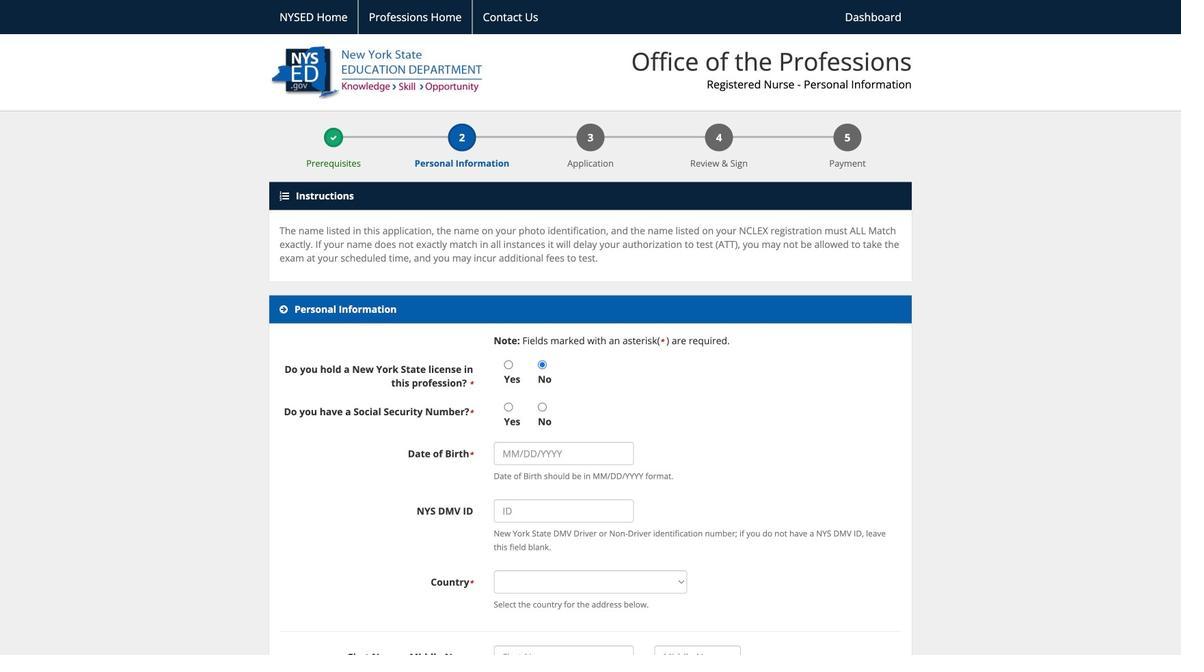 Task type: vqa. For each thing, say whether or not it's contained in the screenshot.
text box
no



Task type: describe. For each thing, give the bounding box(es) containing it.
ID text field
[[494, 500, 634, 523]]

check image
[[330, 135, 337, 142]]

First Name text field
[[494, 646, 634, 656]]

Middle Name text field
[[655, 646, 741, 656]]



Task type: locate. For each thing, give the bounding box(es) containing it.
MM/DD/YYYY text field
[[494, 443, 634, 466]]

list ol image
[[280, 192, 289, 201]]

arrow circle right image
[[280, 305, 288, 315]]

None radio
[[504, 361, 513, 370], [504, 403, 513, 412], [538, 403, 547, 412], [504, 361, 513, 370], [504, 403, 513, 412], [538, 403, 547, 412]]

None radio
[[538, 361, 547, 370]]



